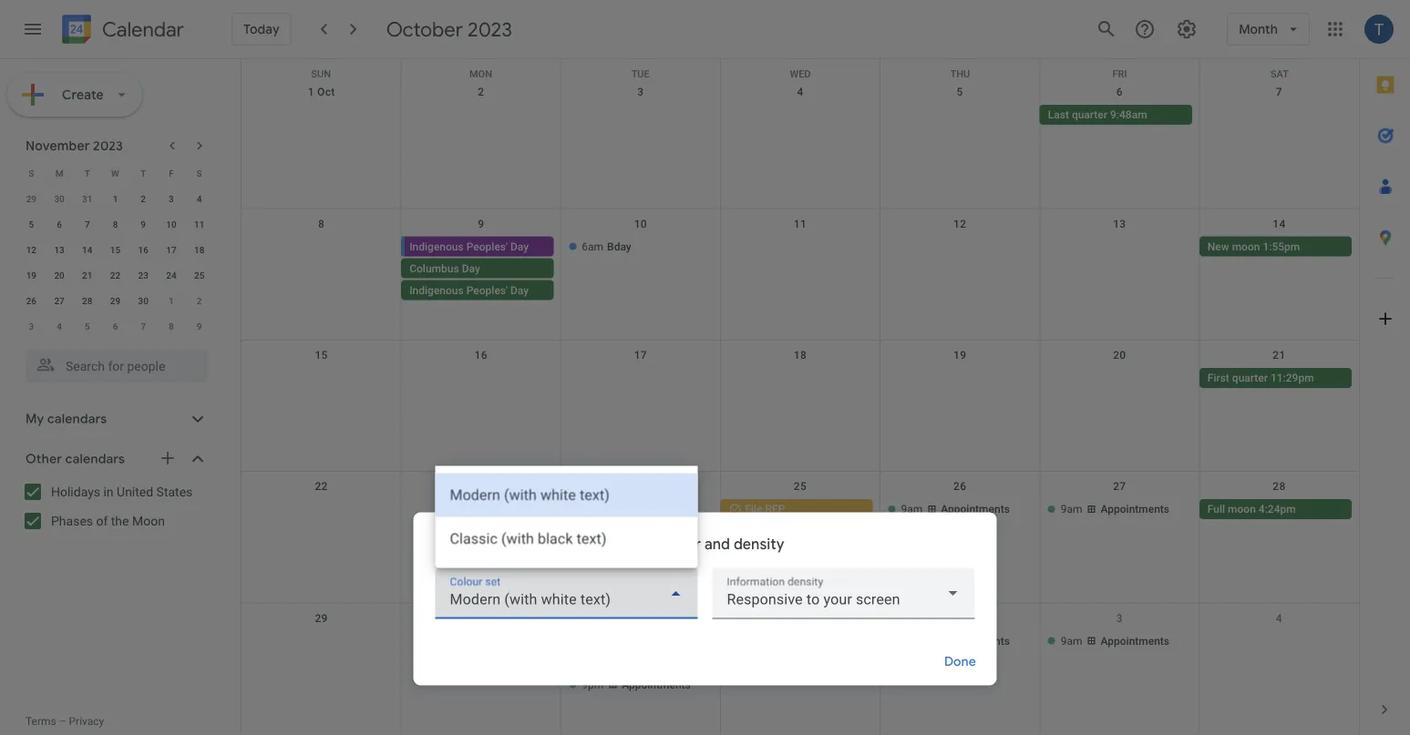 Task type: vqa. For each thing, say whether or not it's contained in the screenshot.
moon to the bottom
yes



Task type: locate. For each thing, give the bounding box(es) containing it.
1 horizontal spatial 23
[[475, 481, 488, 493]]

0 vertical spatial 7
[[1276, 86, 1283, 98]]

5
[[957, 86, 964, 98], [29, 219, 34, 230], [85, 321, 90, 332]]

10 element
[[160, 213, 182, 235]]

19 inside grid
[[954, 349, 967, 362]]

0 horizontal spatial 26
[[26, 295, 37, 306]]

united
[[117, 485, 153, 500]]

23 down the 16 element
[[138, 270, 149, 281]]

quarter right "first"
[[1233, 372, 1268, 385]]

quarter right 'last'
[[1072, 109, 1108, 121]]

1 horizontal spatial 11
[[794, 217, 807, 230]]

t up '31 october' element
[[85, 168, 90, 179]]

30 down choose at left
[[475, 612, 488, 625]]

7 up 14 element
[[85, 219, 90, 230]]

full moon 4:24pm button
[[1200, 500, 1352, 520]]

31 down 9pm button
[[634, 612, 647, 625]]

1 indigenous from the top
[[410, 240, 464, 253]]

0 horizontal spatial 17
[[166, 244, 177, 255]]

22 inside november 2023 grid
[[110, 270, 121, 281]]

the
[[111, 514, 129, 529]]

2 horizontal spatial 30
[[475, 612, 488, 625]]

0 vertical spatial 30
[[54, 193, 65, 204]]

13
[[1114, 217, 1126, 230], [54, 244, 65, 255]]

30 for 1 nov
[[475, 612, 488, 625]]

1 vertical spatial 19
[[954, 349, 967, 362]]

0 vertical spatial 21
[[82, 270, 93, 281]]

16 up the 23 element
[[138, 244, 149, 255]]

31
[[82, 193, 93, 204], [634, 612, 647, 625]]

2 horizontal spatial 7
[[1276, 86, 1283, 98]]

17 element
[[160, 239, 182, 261]]

9 up the 16 element
[[141, 219, 146, 230]]

1 vertical spatial 31
[[634, 612, 647, 625]]

1 vertical spatial 29
[[110, 295, 121, 306]]

9am button
[[721, 522, 873, 542]]

21 up the first quarter 11:29pm button
[[1273, 349, 1286, 362]]

1 horizontal spatial 6
[[113, 321, 118, 332]]

0 horizontal spatial 29
[[26, 193, 37, 204]]

24 up 1 december element
[[166, 270, 177, 281]]

7 down 30 element
[[141, 321, 146, 332]]

0 vertical spatial 6
[[1117, 86, 1123, 98]]

quarter
[[1072, 109, 1108, 121], [1233, 372, 1268, 385]]

1 horizontal spatial 9
[[197, 321, 202, 332]]

2 vertical spatial 5
[[85, 321, 90, 332]]

10 inside row group
[[166, 219, 177, 230]]

31 for 1 nov
[[634, 612, 647, 625]]

peoples' up columbus day button
[[467, 240, 508, 253]]

0 vertical spatial 19
[[26, 270, 37, 281]]

0 horizontal spatial 24
[[166, 270, 177, 281]]

21 up 28 'element'
[[82, 270, 93, 281]]

t
[[85, 168, 90, 179], [141, 168, 146, 179]]

1 horizontal spatial 29
[[110, 295, 121, 306]]

0 horizontal spatial 30
[[54, 193, 65, 204]]

other calendars list
[[4, 478, 226, 536]]

1 horizontal spatial 16
[[475, 349, 488, 362]]

0 horizontal spatial 13
[[54, 244, 65, 255]]

other
[[26, 451, 62, 468]]

text
[[627, 535, 654, 554]]

done button
[[931, 640, 990, 684]]

0 horizontal spatial 28
[[82, 295, 93, 306]]

24 element
[[160, 264, 182, 286]]

13 element
[[48, 239, 70, 261]]

9:48am
[[1111, 109, 1148, 121]]

1 horizontal spatial t
[[141, 168, 146, 179]]

0 vertical spatial 25
[[194, 270, 205, 281]]

cell containing file rfp
[[721, 500, 881, 566]]

day up columbus day button
[[511, 240, 529, 253]]

1 december element
[[160, 290, 182, 312]]

0 horizontal spatial quarter
[[1072, 109, 1108, 121]]

indigenous down the columbus
[[410, 284, 464, 297]]

0 vertical spatial moon
[[1233, 240, 1261, 253]]

29 for 1 nov
[[315, 612, 328, 625]]

grid
[[241, 59, 1360, 736]]

0 vertical spatial 31
[[82, 193, 93, 204]]

9am
[[582, 504, 604, 516], [901, 504, 923, 516], [1061, 504, 1083, 516], [742, 525, 763, 538], [1061, 635, 1083, 648]]

9pm button
[[561, 544, 713, 564]]

1 horizontal spatial 30
[[138, 295, 149, 306]]

1 option from the top
[[435, 474, 698, 517]]

1 9pm from the top
[[582, 547, 604, 560]]

moon
[[132, 514, 165, 529]]

5 down 28 'element'
[[85, 321, 90, 332]]

f
[[169, 168, 174, 179]]

october 2023
[[386, 16, 512, 42]]

1 horizontal spatial 17
[[634, 349, 647, 362]]

0 vertical spatial 9pm
[[582, 547, 604, 560]]

27
[[54, 295, 65, 306], [1114, 481, 1126, 493]]

6 down fri
[[1117, 86, 1123, 98]]

9 up columbus day button
[[478, 217, 484, 230]]

0 horizontal spatial t
[[85, 168, 90, 179]]

1 horizontal spatial 28
[[1273, 481, 1286, 493]]

s up 29 october element
[[29, 168, 34, 179]]

1 vertical spatial 14
[[82, 244, 93, 255]]

2 vertical spatial 7
[[141, 321, 146, 332]]

terms link
[[26, 716, 56, 729]]

row containing 3
[[17, 314, 213, 339]]

0 horizontal spatial 2023
[[93, 138, 123, 154]]

colour set list box
[[435, 466, 698, 568]]

19 inside 19 element
[[26, 270, 37, 281]]

14 up 21 element in the top of the page
[[82, 244, 93, 255]]

24 inside november 2023 grid
[[166, 270, 177, 281]]

9pm inside button
[[582, 547, 604, 560]]

23
[[138, 270, 149, 281], [475, 481, 488, 493]]

6
[[1117, 86, 1123, 98], [57, 219, 62, 230], [113, 321, 118, 332]]

1 vertical spatial 9pm
[[582, 679, 604, 692]]

done
[[945, 654, 977, 671]]

moon inside new moon 1:55pm button
[[1233, 240, 1261, 253]]

25 up file rfp button on the bottom
[[794, 481, 807, 493]]

None search field
[[0, 343, 226, 383]]

0 vertical spatial 16
[[138, 244, 149, 255]]

4
[[797, 86, 804, 98], [197, 193, 202, 204], [57, 321, 62, 332], [1276, 612, 1283, 625]]

31 right 30 october element in the top left of the page
[[82, 193, 93, 204]]

8
[[318, 217, 325, 230], [113, 219, 118, 230], [169, 321, 174, 332]]

moon
[[1233, 240, 1261, 253], [1228, 504, 1256, 516]]

0 vertical spatial 14
[[1273, 217, 1286, 230]]

7 inside "element"
[[141, 321, 146, 332]]

11 element
[[188, 213, 210, 235]]

peoples'
[[467, 240, 508, 253], [467, 284, 508, 297]]

9am inside button
[[742, 525, 763, 538]]

1 vertical spatial 23
[[475, 481, 488, 493]]

23 up choose at left
[[475, 481, 488, 493]]

1 down the 24 element
[[169, 295, 174, 306]]

2023 for october 2023
[[468, 16, 512, 42]]

0 vertical spatial 12
[[954, 217, 967, 230]]

1 left oct
[[308, 86, 314, 98]]

first quarter 11:29pm
[[1208, 372, 1315, 385]]

24
[[166, 270, 177, 281], [634, 480, 647, 493]]

cell
[[242, 105, 401, 127], [401, 105, 561, 127], [561, 105, 721, 127], [721, 105, 880, 127], [880, 105, 1040, 127], [1200, 105, 1360, 127], [242, 237, 401, 302], [401, 237, 561, 302], [721, 237, 880, 302], [880, 237, 1040, 302], [1040, 237, 1200, 302], [242, 368, 401, 390], [401, 368, 561, 390], [561, 368, 721, 390], [721, 368, 880, 390], [880, 368, 1040, 390], [1040, 368, 1200, 390], [242, 500, 401, 566], [401, 500, 561, 566], [561, 500, 721, 566], [721, 500, 881, 566], [242, 632, 401, 697], [401, 632, 561, 697], [561, 632, 721, 697], [1200, 632, 1360, 697]]

quarter inside 'button'
[[1072, 109, 1108, 121]]

0 vertical spatial day
[[511, 240, 529, 253]]

s right 'f'
[[197, 168, 202, 179]]

new
[[1208, 240, 1230, 253]]

calendars
[[65, 451, 125, 468]]

28 up 5 december element
[[82, 295, 93, 306]]

row group containing 29
[[17, 186, 213, 339]]

1 horizontal spatial 25
[[794, 481, 807, 493]]

10
[[634, 217, 647, 230], [166, 219, 177, 230]]

2 vertical spatial 30
[[475, 612, 488, 625]]

20 element
[[48, 264, 70, 286]]

24 up the 4:30pm button at bottom
[[634, 480, 647, 493]]

tue
[[632, 68, 650, 80]]

31 inside november 2023 grid
[[82, 193, 93, 204]]

6 down 29 element
[[113, 321, 118, 332]]

18 inside row group
[[194, 244, 205, 255]]

1 for 1 december element
[[169, 295, 174, 306]]

18
[[194, 244, 205, 255], [794, 349, 807, 362]]

indigenous peoples' day button down columbus day button
[[401, 280, 554, 300]]

1 vertical spatial 16
[[475, 349, 488, 362]]

2 horizontal spatial 6
[[1117, 86, 1123, 98]]

mon
[[470, 68, 492, 80]]

16 inside november 2023 grid
[[138, 244, 149, 255]]

0 horizontal spatial 21
[[82, 270, 93, 281]]

last
[[1048, 109, 1070, 121]]

0 horizontal spatial 19
[[26, 270, 37, 281]]

indigenous
[[410, 240, 464, 253], [410, 284, 464, 297]]

0 horizontal spatial 15
[[110, 244, 121, 255]]

1 horizontal spatial 22
[[315, 481, 328, 493]]

1 vertical spatial 2023
[[93, 138, 123, 154]]

1 vertical spatial moon
[[1228, 504, 1256, 516]]

moon for full
[[1228, 504, 1256, 516]]

row containing 24
[[242, 473, 1360, 604]]

10 inside grid
[[634, 217, 647, 230]]

18 element
[[188, 239, 210, 261]]

1 left nov
[[786, 612, 792, 625]]

5 down thu
[[957, 86, 964, 98]]

moon inside full moon 4:24pm button
[[1228, 504, 1256, 516]]

30 up 7 december "element"
[[138, 295, 149, 306]]

full
[[1208, 504, 1226, 516]]

2023 up mon
[[468, 16, 512, 42]]

1 horizontal spatial 18
[[794, 349, 807, 362]]

0 horizontal spatial 31
[[82, 193, 93, 204]]

23 inside november 2023 grid
[[138, 270, 149, 281]]

row group
[[17, 186, 213, 339]]

nov
[[795, 612, 815, 625]]

29 inside 29 october element
[[26, 193, 37, 204]]

29
[[26, 193, 37, 204], [110, 295, 121, 306], [315, 612, 328, 625]]

t left 'f'
[[141, 168, 146, 179]]

26
[[26, 295, 37, 306], [954, 481, 967, 493]]

4:30pm button
[[565, 522, 713, 542]]

appointments inside appointments button
[[941, 635, 1010, 648]]

0 vertical spatial 5
[[957, 86, 964, 98]]

5 down 29 october element
[[29, 219, 34, 230]]

28 up 4:24pm
[[1273, 481, 1286, 493]]

s
[[29, 168, 34, 179], [197, 168, 202, 179]]

3 december element
[[20, 316, 42, 337]]

–
[[59, 716, 66, 729]]

indigenous up the columbus
[[410, 240, 464, 253]]

29 for 1
[[26, 193, 37, 204]]

0 horizontal spatial s
[[29, 168, 34, 179]]

1 vertical spatial 27
[[1114, 481, 1126, 493]]

2
[[478, 86, 484, 98], [141, 193, 146, 204], [197, 295, 202, 306], [957, 612, 964, 625]]

0 horizontal spatial 20
[[54, 270, 65, 281]]

row containing 1 oct
[[242, 78, 1360, 209]]

2 9pm from the top
[[582, 679, 604, 692]]

day
[[511, 240, 529, 253], [462, 262, 480, 275], [511, 284, 529, 297]]

1 horizontal spatial 24
[[634, 480, 647, 493]]

0 vertical spatial 23
[[138, 270, 149, 281]]

1 vertical spatial indigenous peoples' day button
[[401, 280, 554, 300]]

0 horizontal spatial 27
[[54, 295, 65, 306]]

of
[[96, 514, 108, 529]]

15
[[110, 244, 121, 255], [315, 349, 328, 362]]

2 indigenous from the top
[[410, 284, 464, 297]]

1 peoples' from the top
[[467, 240, 508, 253]]

6 down 30 october element in the top left of the page
[[57, 219, 62, 230]]

2 up the 16 element
[[141, 193, 146, 204]]

moon right new
[[1233, 240, 1261, 253]]

0 horizontal spatial 8
[[113, 219, 118, 230]]

4:24pm
[[1259, 504, 1296, 516]]

11 inside grid
[[794, 217, 807, 230]]

2 t from the left
[[141, 168, 146, 179]]

0 vertical spatial 18
[[194, 244, 205, 255]]

1 vertical spatial 21
[[1273, 349, 1286, 362]]

17 inside "element"
[[166, 244, 177, 255]]

peoples' down columbus day button
[[467, 284, 508, 297]]

moon right full
[[1228, 504, 1256, 516]]

0 vertical spatial 22
[[110, 270, 121, 281]]

1 horizontal spatial 13
[[1114, 217, 1126, 230]]

1 horizontal spatial s
[[197, 168, 202, 179]]

28
[[82, 295, 93, 306], [1273, 481, 1286, 493]]

0 vertical spatial 2023
[[468, 16, 512, 42]]

tab list
[[1360, 59, 1411, 685]]

0 horizontal spatial 12
[[26, 244, 37, 255]]

0 vertical spatial 24
[[166, 270, 177, 281]]

colour
[[657, 535, 701, 554]]

None field
[[435, 568, 698, 619], [713, 568, 975, 619], [435, 568, 698, 619], [713, 568, 975, 619]]

2 vertical spatial day
[[511, 284, 529, 297]]

terms – privacy
[[26, 716, 104, 729]]

28 element
[[76, 290, 98, 312]]

indigenous peoples' day button
[[405, 237, 554, 257], [401, 280, 554, 300]]

0 vertical spatial peoples'
[[467, 240, 508, 253]]

indigenous peoples' day button up columbus day button
[[405, 237, 554, 257]]

14 up 1:55pm
[[1273, 217, 1286, 230]]

1 horizontal spatial 2023
[[468, 16, 512, 42]]

1 vertical spatial 22
[[315, 481, 328, 493]]

1 horizontal spatial 19
[[954, 349, 967, 362]]

quarter for 9:48am
[[1072, 109, 1108, 121]]

day down columbus day button
[[511, 284, 529, 297]]

1 vertical spatial quarter
[[1233, 372, 1268, 385]]

0 vertical spatial 29
[[26, 193, 37, 204]]

19
[[26, 270, 37, 281], [954, 349, 967, 362]]

colours,
[[569, 535, 623, 554]]

9 down 2 december element
[[197, 321, 202, 332]]

25
[[194, 270, 205, 281], [794, 481, 807, 493]]

1 horizontal spatial 14
[[1273, 217, 1286, 230]]

row
[[242, 59, 1360, 80], [242, 78, 1360, 209], [17, 160, 213, 186], [17, 186, 213, 212], [242, 209, 1360, 341], [17, 212, 213, 237], [17, 237, 213, 263], [17, 263, 213, 288], [17, 288, 213, 314], [17, 314, 213, 339], [242, 341, 1360, 473], [242, 473, 1360, 604], [242, 604, 1360, 736]]

today button
[[232, 13, 292, 46]]

day right the columbus
[[462, 262, 480, 275]]

25 element
[[188, 264, 210, 286]]

25 down '18' element
[[194, 270, 205, 281]]

row containing 19
[[17, 263, 213, 288]]

20
[[54, 270, 65, 281], [1114, 349, 1126, 362]]

7 down sat
[[1276, 86, 1283, 98]]

30 down "m" at the top of page
[[54, 193, 65, 204]]

14
[[1273, 217, 1286, 230], [82, 244, 93, 255]]

11
[[794, 217, 807, 230], [194, 219, 205, 230]]

16
[[138, 244, 149, 255], [475, 349, 488, 362]]

1 horizontal spatial 12
[[954, 217, 967, 230]]

21 inside grid
[[1273, 349, 1286, 362]]

1 horizontal spatial 27
[[1114, 481, 1126, 493]]

9pm
[[582, 547, 604, 560], [582, 679, 604, 692]]

0 horizontal spatial 10
[[166, 219, 177, 230]]

columbus day button
[[401, 258, 554, 278]]

9 inside grid
[[478, 217, 484, 230]]

2023 up w
[[93, 138, 123, 154]]

0 vertical spatial 28
[[82, 295, 93, 306]]

1 horizontal spatial 8
[[169, 321, 174, 332]]

27 inside 27 element
[[54, 295, 65, 306]]

2 horizontal spatial 9
[[478, 217, 484, 230]]

terms
[[26, 716, 56, 729]]

option
[[435, 474, 698, 517], [435, 517, 698, 561]]

0 vertical spatial 13
[[1114, 217, 1126, 230]]

30
[[54, 193, 65, 204], [138, 295, 149, 306], [475, 612, 488, 625]]

1 horizontal spatial quarter
[[1233, 372, 1268, 385]]

3
[[638, 86, 644, 98], [169, 193, 174, 204], [29, 321, 34, 332], [1117, 612, 1123, 625]]

oct
[[317, 86, 335, 98]]

0 horizontal spatial 18
[[194, 244, 205, 255]]

0 horizontal spatial 5
[[29, 219, 34, 230]]

16 down columbus day button
[[475, 349, 488, 362]]

quarter inside button
[[1233, 372, 1268, 385]]

0 vertical spatial 20
[[54, 270, 65, 281]]

privacy link
[[69, 716, 104, 729]]



Task type: describe. For each thing, give the bounding box(es) containing it.
density
[[734, 535, 785, 554]]

full moon 4:24pm
[[1208, 504, 1296, 516]]

31 october element
[[76, 188, 98, 210]]

1 vertical spatial 25
[[794, 481, 807, 493]]

1 horizontal spatial 5
[[85, 321, 90, 332]]

21 inside row group
[[82, 270, 93, 281]]

holidays in united states
[[51, 485, 193, 500]]

29 inside 29 element
[[110, 295, 121, 306]]

1 vertical spatial 15
[[315, 349, 328, 362]]

1 vertical spatial 7
[[85, 219, 90, 230]]

choose your event colours, text colour and density dialog
[[414, 466, 997, 686]]

30 october element
[[48, 188, 70, 210]]

cell containing 9pm
[[561, 632, 721, 697]]

phases of the moon
[[51, 514, 165, 529]]

row containing 26
[[17, 288, 213, 314]]

23 element
[[132, 264, 154, 286]]

15 inside november 2023 grid
[[110, 244, 121, 255]]

new moon 1:55pm button
[[1200, 237, 1352, 257]]

grid containing 1 oct
[[241, 59, 1360, 736]]

fri
[[1113, 68, 1128, 80]]

26 element
[[20, 290, 42, 312]]

1 t from the left
[[85, 168, 90, 179]]

1:55pm
[[1263, 240, 1301, 253]]

4:30pm
[[582, 525, 619, 538]]

row containing 12
[[17, 237, 213, 263]]

6am bday
[[582, 240, 632, 253]]

today
[[243, 21, 280, 37]]

row containing 15
[[242, 341, 1360, 473]]

31 for 1
[[82, 193, 93, 204]]

7 december element
[[132, 316, 154, 337]]

1 vertical spatial day
[[462, 262, 480, 275]]

2 down mon
[[478, 86, 484, 98]]

1 vertical spatial 6
[[57, 219, 62, 230]]

27 element
[[48, 290, 70, 312]]

1 for 1 oct
[[308, 86, 314, 98]]

cell containing 9am
[[561, 500, 721, 566]]

5 december element
[[76, 316, 98, 337]]

20 inside row group
[[54, 270, 65, 281]]

1 s from the left
[[29, 168, 34, 179]]

file rfp button
[[721, 500, 873, 520]]

29 element
[[104, 290, 126, 312]]

row containing s
[[17, 160, 213, 186]]

9 december element
[[188, 316, 210, 337]]

2 s from the left
[[197, 168, 202, 179]]

sun
[[311, 68, 331, 80]]

25 inside november 2023 grid
[[194, 270, 205, 281]]

28 inside 28 'element'
[[82, 295, 93, 306]]

last quarter 9:48am button
[[1040, 105, 1193, 125]]

2023 for november 2023
[[93, 138, 123, 154]]

sat
[[1271, 68, 1289, 80]]

30 element
[[132, 290, 154, 312]]

and
[[705, 535, 730, 554]]

30 for 1
[[54, 193, 65, 204]]

other calendars button
[[4, 445, 226, 474]]

26 inside november 2023 grid
[[26, 295, 37, 306]]

19 element
[[20, 264, 42, 286]]

quarter for 11:29pm
[[1233, 372, 1268, 385]]

row containing 8
[[242, 209, 1360, 341]]

w
[[111, 168, 119, 179]]

1 vertical spatial 26
[[954, 481, 967, 493]]

last quarter 9:48am
[[1048, 109, 1148, 121]]

1 vertical spatial 5
[[29, 219, 34, 230]]

first quarter 11:29pm button
[[1200, 368, 1352, 388]]

12 element
[[20, 239, 42, 261]]

4 inside 4 december element
[[57, 321, 62, 332]]

row containing 5
[[17, 212, 213, 237]]

21 element
[[76, 264, 98, 286]]

states
[[156, 485, 193, 500]]

moon for new
[[1233, 240, 1261, 253]]

file
[[745, 504, 763, 516]]

16 element
[[132, 239, 154, 261]]

2 option from the top
[[435, 517, 698, 561]]

18 inside grid
[[794, 349, 807, 362]]

in
[[103, 485, 114, 500]]

1 nov
[[786, 612, 815, 625]]

2 up appointments button
[[957, 612, 964, 625]]

13 inside november 2023 grid
[[54, 244, 65, 255]]

november 2023
[[26, 138, 123, 154]]

14 inside november 2023 grid
[[82, 244, 93, 255]]

phases
[[51, 514, 93, 529]]

1 vertical spatial 17
[[634, 349, 647, 362]]

bday
[[607, 240, 632, 253]]

file rfp
[[745, 504, 785, 516]]

calendar
[[102, 17, 184, 42]]

2 horizontal spatial 8
[[318, 217, 325, 230]]

november
[[26, 138, 90, 154]]

new moon 1:55pm
[[1208, 240, 1301, 253]]

november 2023 grid
[[17, 160, 213, 339]]

29 october element
[[20, 188, 42, 210]]

choose your event colours, text colour and density
[[435, 535, 785, 554]]

1 for 1 nov
[[786, 612, 792, 625]]

your
[[492, 535, 523, 554]]

choose
[[435, 535, 488, 554]]

holidays
[[51, 485, 100, 500]]

thu
[[951, 68, 970, 80]]

15 element
[[104, 239, 126, 261]]

first
[[1208, 372, 1230, 385]]

8 december element
[[160, 316, 182, 337]]

11 inside row group
[[194, 219, 205, 230]]

1 oct
[[308, 86, 335, 98]]

6 december element
[[104, 316, 126, 337]]

1 horizontal spatial 20
[[1114, 349, 1126, 362]]

october
[[386, 16, 463, 42]]

12 inside november 2023 grid
[[26, 244, 37, 255]]

indigenous peoples' day columbus day indigenous peoples' day
[[410, 240, 529, 297]]

2 down the 25 element
[[197, 295, 202, 306]]

1 down w
[[113, 193, 118, 204]]

6am
[[582, 240, 604, 253]]

2 december element
[[188, 290, 210, 312]]

calendar heading
[[98, 17, 184, 42]]

4 december element
[[48, 316, 70, 337]]

other calendars
[[26, 451, 125, 468]]

event
[[526, 535, 565, 554]]

0 horizontal spatial 9
[[141, 219, 146, 230]]

wed
[[790, 68, 811, 80]]

1 vertical spatial 24
[[634, 480, 647, 493]]

row containing sun
[[242, 59, 1360, 80]]

appointments button
[[880, 632, 1033, 652]]

1 vertical spatial 28
[[1273, 481, 1286, 493]]

m
[[55, 168, 63, 179]]

calendar element
[[58, 11, 184, 51]]

columbus
[[410, 262, 459, 275]]

22 element
[[104, 264, 126, 286]]

main drawer image
[[22, 18, 44, 40]]

rfp
[[766, 504, 785, 516]]

2 peoples' from the top
[[467, 284, 508, 297]]

cell containing indigenous peoples' day
[[401, 237, 561, 302]]

14 element
[[76, 239, 98, 261]]

0 vertical spatial indigenous peoples' day button
[[405, 237, 554, 257]]

11:29pm
[[1271, 372, 1315, 385]]

privacy
[[69, 716, 104, 729]]

30 inside row
[[138, 295, 149, 306]]



